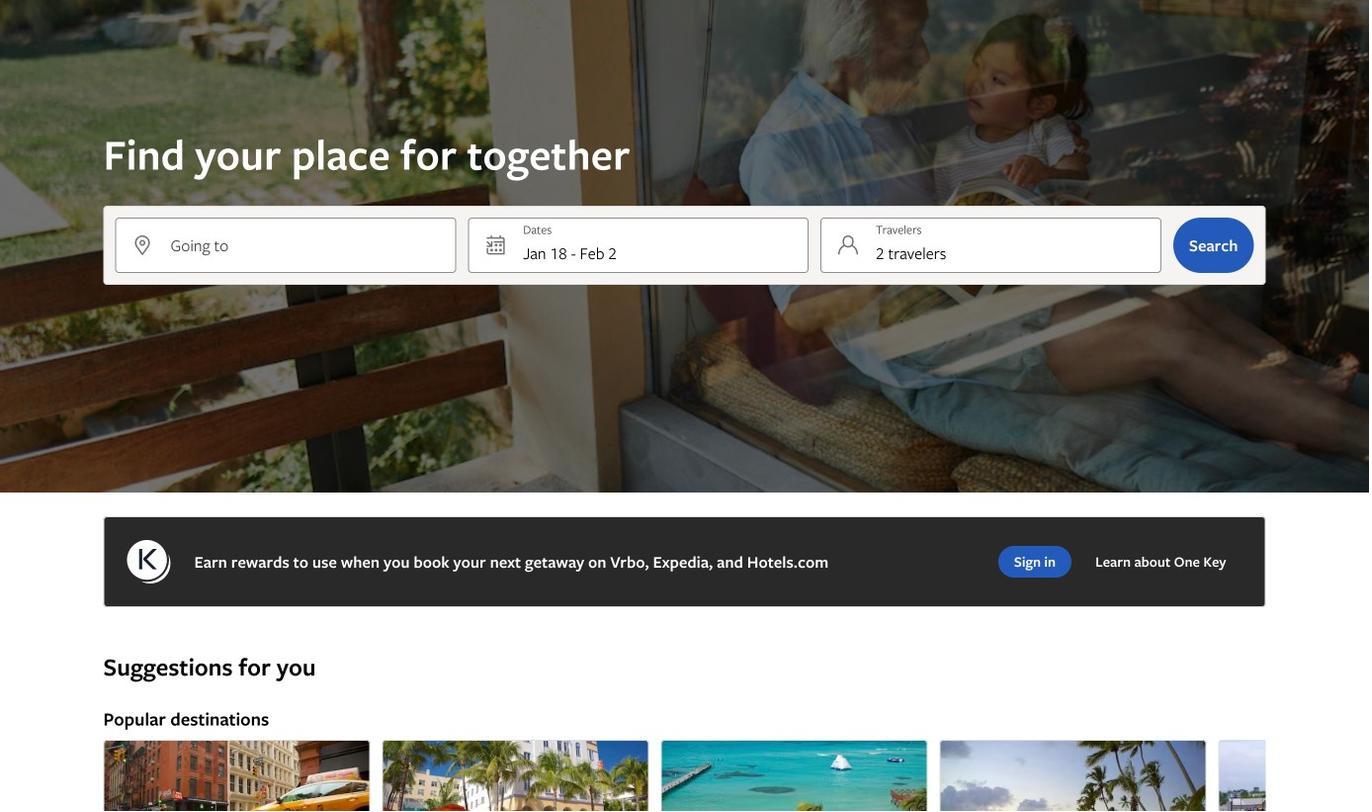 Task type: locate. For each thing, give the bounding box(es) containing it.
soho - tribeca which includes street scenes and a city image
[[103, 740, 370, 811]]

miami beach featuring a city and street scenes image
[[382, 740, 649, 811]]

cancun which includes a sandy beach, landscape views and general coastal views image
[[661, 740, 928, 811]]

bayahibe beach featuring a beach, a sunset and tropical scenes image
[[940, 740, 1207, 811]]



Task type: vqa. For each thing, say whether or not it's contained in the screenshot.
the left 29
no



Task type: describe. For each thing, give the bounding box(es) containing it.
atlantic city aquarium which includes a marina, boating and a coastal town image
[[1219, 740, 1370, 811]]

wizard region
[[0, 0, 1370, 493]]



